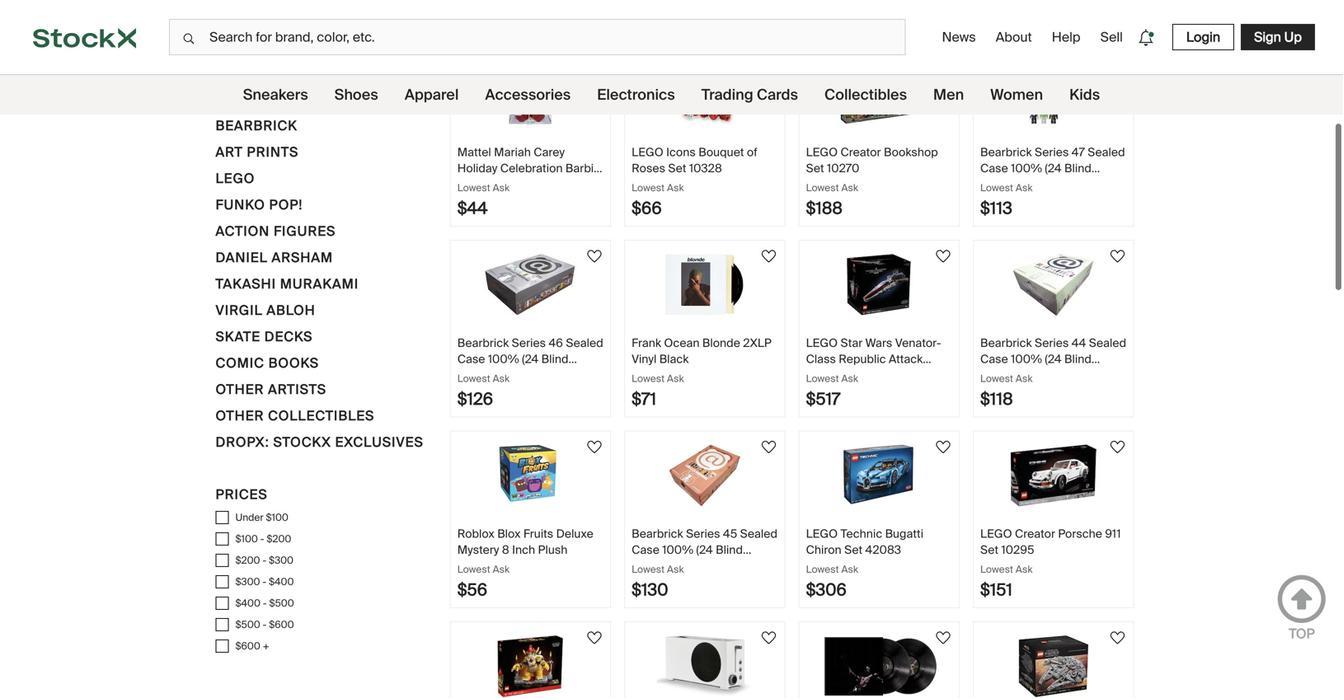 Task type: locate. For each thing, give the bounding box(es) containing it.
$400 down $300 - $400
[[235, 597, 260, 610]]

1 vertical spatial $300
[[235, 575, 260, 588]]

0 vertical spatial other
[[216, 381, 264, 398]]

10295
[[1001, 542, 1034, 558]]

ask inside lowest ask $126
[[493, 372, 510, 385]]

prints
[[247, 143, 299, 161]]

100% up lowest ask $126
[[488, 351, 519, 367]]

bearbrick button
[[216, 115, 297, 142]]

blind down 44
[[1064, 351, 1091, 367]]

sealed inside "bearbrick series 47 sealed case 100% (24 blind boxes)"
[[1088, 145, 1125, 160]]

2xlp
[[743, 336, 772, 351]]

set left 10270
[[806, 161, 824, 176]]

lowest down class
[[806, 372, 839, 385]]

lego star wars venator-class republic attack cruiser set 75367 image
[[821, 254, 937, 316]]

lowest down the chiron at bottom
[[806, 563, 839, 576]]

case inside the 'bearbrick series 45 sealed case 100% (24 blind boxes)'
[[632, 542, 659, 558]]

$600 left +
[[235, 640, 260, 653]]

lego inside lego icons bouquet of roses set 10328 lowest ask $66
[[632, 145, 663, 160]]

100% inside the 'bearbrick series 45 sealed case 100% (24 blind boxes)'
[[662, 542, 694, 558]]

series inside bearbrick series 46 sealed case 100% (24 blind boxes)
[[512, 336, 546, 351]]

100% inside "bearbrick series 47 sealed case 100% (24 blind boxes)"
[[1011, 161, 1042, 176]]

dropx:
[[216, 434, 269, 451]]

news link
[[935, 22, 983, 52]]

creator inside lego creator porsche 911 set 10295 lowest ask $151
[[1015, 526, 1055, 542]]

bearbrick up lowest ask $118
[[980, 336, 1032, 351]]

lowest down vinyl at the bottom left
[[632, 372, 665, 385]]

$71
[[632, 389, 656, 410]]

lowest ask $44
[[457, 181, 510, 219]]

$200 down "$100 - $200"
[[235, 554, 260, 567]]

boxes) inside bearbrick series 44 sealed case 100% (24 blind boxes)
[[980, 367, 1017, 383]]

10270
[[827, 161, 859, 176]]

(24 for $130
[[696, 542, 713, 558]]

lego inside lego technic bugatti chiron set 42083 lowest ask $306
[[806, 526, 838, 542]]

$100 down under
[[235, 533, 258, 545]]

lowest up the '$151'
[[980, 563, 1013, 576]]

0 horizontal spatial $100
[[235, 533, 258, 545]]

1 vertical spatial $200
[[235, 554, 260, 567]]

lego up 10270
[[806, 145, 838, 160]]

(24 inside the 'bearbrick series 45 sealed case 100% (24 blind boxes)'
[[696, 542, 713, 558]]

follow image for $126
[[585, 247, 604, 266]]

stockx
[[273, 434, 331, 451]]

$300 up $300 - $400
[[269, 554, 294, 567]]

other
[[216, 381, 264, 398], [216, 407, 264, 425]]

case up lowest ask $126
[[457, 351, 485, 367]]

100% up lowest ask $113 on the top
[[1011, 161, 1042, 176]]

1 vertical spatial $100
[[235, 533, 258, 545]]

$306
[[806, 580, 847, 601]]

set down 'technic'
[[844, 542, 863, 558]]

lego star wars millennium falcon ultimate collector series set 75192 image
[[996, 636, 1111, 698]]

blind down "47" on the top of the page
[[1064, 161, 1091, 176]]

$500 up $600 +
[[235, 618, 260, 631]]

plush
[[538, 542, 568, 558]]

stockx logo link
[[0, 0, 169, 74]]

$100 up "$100 - $200"
[[266, 511, 288, 524]]

1 horizontal spatial collectibles
[[824, 85, 907, 104]]

sealed for $130
[[740, 526, 778, 542]]

other up dropx:
[[216, 407, 264, 425]]

accessories link
[[485, 75, 571, 115]]

1 vertical spatial other
[[216, 407, 264, 425]]

apparel
[[405, 85, 459, 104]]

series left "47" on the top of the page
[[1035, 145, 1069, 160]]

- down under $100
[[260, 533, 264, 545]]

blind inside "bearbrick series 47 sealed case 100% (24 blind boxes)"
[[1064, 161, 1091, 176]]

2 other from the top
[[216, 407, 264, 425]]

follow image for $517
[[933, 247, 953, 266]]

barbie
[[566, 161, 601, 176]]

bearbrick inside "bearbrick series 47 sealed case 100% (24 blind boxes)"
[[980, 145, 1032, 160]]

$130
[[632, 580, 668, 601]]

lego for $188
[[806, 145, 838, 160]]

attack
[[889, 351, 923, 367]]

lowest inside 'lowest ask $44'
[[457, 181, 490, 194]]

bookshop
[[884, 145, 938, 160]]

(24 inside bearbrick series 46 sealed case 100% (24 blind boxes)
[[522, 351, 539, 367]]

roses
[[632, 161, 665, 176]]

skate
[[216, 328, 261, 345]]

$300 down $200 - $300
[[235, 575, 260, 588]]

sealed inside the 'bearbrick series 45 sealed case 100% (24 blind boxes)'
[[740, 526, 778, 542]]

blind
[[1064, 161, 1091, 176], [541, 351, 568, 367], [1064, 351, 1091, 367], [716, 542, 743, 558]]

boxes) inside "bearbrick series 47 sealed case 100% (24 blind boxes)"
[[980, 176, 1017, 192]]

lego creator bookshop set 10270 image
[[821, 63, 937, 125]]

(24 down bearbrick series 45 sealed case 100% (24 blind boxes) image
[[696, 542, 713, 558]]

- for $300
[[262, 575, 266, 588]]

boxes) inside bearbrick series 46 sealed case 100% (24 blind boxes)
[[457, 367, 494, 383]]

$188
[[806, 198, 843, 219]]

100% for $113
[[1011, 161, 1042, 176]]

cards
[[757, 85, 798, 104]]

lego up class
[[806, 336, 838, 351]]

$113
[[980, 198, 1012, 219]]

frank ocean blonde 2xlp vinyl black image
[[647, 254, 763, 316]]

sealed inside bearbrick series 44 sealed case 100% (24 blind boxes)
[[1089, 336, 1126, 351]]

sealed for $118
[[1089, 336, 1126, 351]]

lego up funko
[[216, 170, 255, 187]]

100% inside bearbrick series 46 sealed case 100% (24 blind boxes)
[[488, 351, 519, 367]]

takashi murakami
[[216, 275, 359, 293]]

$151
[[980, 580, 1012, 601]]

1 vertical spatial collectibles
[[268, 407, 375, 425]]

0 vertical spatial $400
[[269, 575, 294, 588]]

$118
[[980, 389, 1013, 410]]

notification unread icon image
[[1134, 26, 1157, 49]]

0 horizontal spatial collectibles
[[268, 407, 375, 425]]

lego for $66
[[632, 145, 663, 160]]

lowest ask $130
[[632, 563, 684, 601]]

other for other collectibles
[[216, 407, 264, 425]]

deals
[[294, 12, 341, 29]]

sign
[[1254, 28, 1281, 46]]

lego up the 10295 in the right bottom of the page
[[980, 526, 1012, 542]]

(24 down bearbrick series 44 sealed case 100% (24 blind boxes) image at the right of the page
[[1045, 351, 1062, 367]]

0 vertical spatial $600
[[269, 618, 294, 631]]

blind down 45
[[716, 542, 743, 558]]

travis scott utopia cover 1 2xlp vinyl image
[[821, 636, 937, 698]]

ask inside lego creator porsche 911 set 10295 lowest ask $151
[[1016, 563, 1033, 576]]

dropx: stockx exclusives
[[216, 434, 424, 451]]

kids
[[1069, 85, 1100, 104]]

sealed right 46
[[566, 336, 603, 351]]

other inside button
[[216, 407, 264, 425]]

set down republic
[[848, 367, 866, 383]]

$200 up $200 - $300
[[267, 533, 291, 545]]

case up lowest ask $113 on the top
[[980, 161, 1008, 176]]

0 vertical spatial $200
[[267, 533, 291, 545]]

other down comic
[[216, 381, 264, 398]]

911
[[1105, 526, 1121, 542]]

lowest up '$130'
[[632, 563, 665, 576]]

lego for $151
[[980, 526, 1012, 542]]

bearbrick up lowest ask $130
[[632, 526, 683, 542]]

case up lowest ask $118
[[980, 351, 1008, 367]]

sealed right 44
[[1089, 336, 1126, 351]]

other collectibles
[[216, 407, 375, 425]]

lego inside lego creator porsche 911 set 10295 lowest ask $151
[[980, 526, 1012, 542]]

1 horizontal spatial $400
[[269, 575, 294, 588]]

$80 link
[[625, 0, 785, 35]]

series left 45
[[686, 526, 720, 542]]

1 horizontal spatial creator
[[1015, 526, 1055, 542]]

funko pop!
[[216, 196, 303, 214]]

other collectibles button
[[216, 406, 375, 432]]

funko
[[216, 196, 265, 214]]

lego up roses
[[632, 145, 663, 160]]

lowest
[[457, 181, 490, 194], [632, 181, 665, 194], [806, 181, 839, 194], [980, 181, 1013, 194], [457, 372, 490, 385], [632, 372, 665, 385], [806, 372, 839, 385], [980, 372, 1013, 385], [457, 563, 490, 576], [632, 563, 665, 576], [806, 563, 839, 576], [980, 563, 1013, 576]]

100% inside bearbrick series 44 sealed case 100% (24 blind boxes)
[[1011, 351, 1042, 367]]

1 horizontal spatial $500
[[269, 597, 294, 610]]

creator for ask
[[1015, 526, 1055, 542]]

follow image for $151
[[1108, 437, 1127, 457]]

series inside bearbrick series 44 sealed case 100% (24 blind boxes)
[[1035, 336, 1069, 351]]

$517
[[806, 389, 840, 410]]

100%
[[1011, 161, 1042, 176], [488, 351, 519, 367], [1011, 351, 1042, 367], [662, 542, 694, 558]]

ask inside lowest ask $118
[[1016, 372, 1033, 385]]

decks
[[264, 328, 313, 345]]

virgil abloh
[[216, 302, 316, 319]]

set down icons
[[668, 161, 686, 176]]

100% up lowest ask $118
[[1011, 351, 1042, 367]]

series left 44
[[1035, 336, 1069, 351]]

boxes) for $126
[[457, 367, 494, 383]]

- for $100
[[260, 533, 264, 545]]

lowest inside lego icons bouquet of roses set 10328 lowest ask $66
[[632, 181, 665, 194]]

set left the 10295 in the right bottom of the page
[[980, 542, 999, 558]]

lowest down roses
[[632, 181, 665, 194]]

0 horizontal spatial $500
[[235, 618, 260, 631]]

0 horizontal spatial $400
[[235, 597, 260, 610]]

0 vertical spatial collectibles
[[824, 85, 907, 104]]

shoes link
[[334, 75, 378, 115]]

sealed right 45
[[740, 526, 778, 542]]

0 vertical spatial $100
[[266, 511, 288, 524]]

bearbrick inside bearbrick series 44 sealed case 100% (24 blind boxes)
[[980, 336, 1032, 351]]

bearbrick inside the 'bearbrick series 45 sealed case 100% (24 blind boxes)'
[[632, 526, 683, 542]]

roblox blox fruits deluxe mystery 8 inch plush lowest ask $56
[[457, 526, 593, 601]]

creator inside lego creator bookshop set 10270 lowest ask $188
[[841, 145, 881, 160]]

- up the $500 - $600
[[263, 597, 267, 610]]

case for $118
[[980, 351, 1008, 367]]

collectibles up bookshop on the top right of page
[[824, 85, 907, 104]]

series inside "bearbrick series 47 sealed case 100% (24 blind boxes)"
[[1035, 145, 1069, 160]]

$600 up +
[[269, 618, 294, 631]]

case up lowest ask $130
[[632, 542, 659, 558]]

1 vertical spatial creator
[[1015, 526, 1055, 542]]

$600
[[269, 618, 294, 631], [235, 640, 260, 653]]

set inside lego technic bugatti chiron set 42083 lowest ask $306
[[844, 542, 863, 558]]

collectibles up dropx: stockx exclusives
[[268, 407, 375, 425]]

lowest down mystery
[[457, 563, 490, 576]]

bearbrick up lowest ask $126
[[457, 336, 509, 351]]

0 horizontal spatial $200
[[235, 554, 260, 567]]

boxes) up $118
[[980, 367, 1017, 383]]

below
[[216, 38, 266, 55]]

case for $113
[[980, 161, 1008, 176]]

boxes) up $126 at the bottom of the page
[[457, 367, 494, 383]]

boxes) up '$130'
[[632, 558, 668, 573]]

books
[[268, 355, 319, 372]]

boxes) inside the 'bearbrick series 45 sealed case 100% (24 blind boxes)'
[[632, 558, 668, 573]]

blind down 46
[[541, 351, 568, 367]]

lowest down holiday
[[457, 181, 490, 194]]

(24 inside "bearbrick series 47 sealed case 100% (24 blind boxes)"
[[1045, 161, 1062, 176]]

other artists button
[[216, 379, 327, 406]]

1 horizontal spatial $300
[[269, 554, 294, 567]]

blind inside the 'bearbrick series 45 sealed case 100% (24 blind boxes)'
[[716, 542, 743, 558]]

follow image
[[585, 247, 604, 266], [933, 247, 953, 266], [585, 437, 604, 457], [759, 437, 779, 457], [933, 437, 953, 457], [1108, 437, 1127, 457], [933, 628, 953, 648]]

sealed for $113
[[1088, 145, 1125, 160]]

lowest up $118
[[980, 372, 1013, 385]]

lowest inside lowest ask $126
[[457, 372, 490, 385]]

kids link
[[1069, 75, 1100, 115]]

follow image for $56
[[585, 437, 604, 457]]

lego icons bouquet of roses set 10328 image
[[647, 63, 763, 125]]

bearbrick series 44 sealed case 100% (24 blind boxes) image
[[996, 254, 1111, 316]]

(24 down bearbrick series 46 sealed case 100% (24 blind boxes) image
[[522, 351, 539, 367]]

1 vertical spatial $500
[[235, 618, 260, 631]]

0 horizontal spatial creator
[[841, 145, 881, 160]]

1 horizontal spatial $200
[[267, 533, 291, 545]]

lego inside lego creator bookshop set 10270 lowest ask $188
[[806, 145, 838, 160]]

0 vertical spatial $500
[[269, 597, 294, 610]]

$600 +
[[235, 640, 269, 653]]

bearbrick inside bearbrick series 46 sealed case 100% (24 blind boxes)
[[457, 336, 509, 351]]

series
[[1035, 145, 1069, 160], [512, 336, 546, 351], [1035, 336, 1069, 351], [686, 526, 720, 542]]

bearbrick up lowest ask $113 on the top
[[980, 145, 1032, 160]]

boxes) up $113
[[980, 176, 1017, 192]]

1 vertical spatial $600
[[235, 640, 260, 653]]

art prints
[[216, 143, 299, 161]]

1 horizontal spatial $600
[[269, 618, 294, 631]]

ask inside lowest ask $113
[[1016, 181, 1033, 194]]

blind for $130
[[716, 542, 743, 558]]

lowest up $113
[[980, 181, 1013, 194]]

- down $200 - $300
[[262, 575, 266, 588]]

bearbrick for $126
[[457, 336, 509, 351]]

75367
[[869, 367, 902, 383]]

xbox series s toaster 2 slice toaster  18083 (us plug) image
[[647, 636, 763, 698]]

0 horizontal spatial $600
[[235, 640, 260, 653]]

set inside lego icons bouquet of roses set 10328 lowest ask $66
[[668, 161, 686, 176]]

follow image
[[585, 56, 604, 75], [759, 56, 779, 75], [933, 56, 953, 75], [1108, 56, 1127, 75], [759, 247, 779, 266], [1108, 247, 1127, 266], [585, 628, 604, 648], [759, 628, 779, 648], [1108, 628, 1127, 648]]

sealed inside bearbrick series 46 sealed case 100% (24 blind boxes)
[[566, 336, 603, 351]]

figures
[[274, 223, 336, 240]]

100% for $130
[[662, 542, 694, 558]]

celebration
[[500, 161, 563, 176]]

case for $126
[[457, 351, 485, 367]]

100% up lowest ask $130
[[662, 542, 694, 558]]

- up $300 - $400
[[262, 554, 266, 567]]

lowest ask $517
[[806, 372, 858, 410]]

sealed right "47" on the top of the page
[[1088, 145, 1125, 160]]

series inside the 'bearbrick series 45 sealed case 100% (24 blind boxes)'
[[686, 526, 720, 542]]

mattel mariah carey holiday celebration barbie doll
[[457, 145, 601, 192]]

comic books
[[216, 355, 319, 372]]

lowest up $126 at the bottom of the page
[[457, 372, 490, 385]]

help link
[[1045, 22, 1087, 52]]

under $100
[[235, 511, 288, 524]]

case inside "bearbrick series 47 sealed case 100% (24 blind boxes)"
[[980, 161, 1008, 176]]

trading cards link
[[701, 75, 798, 115]]

blind inside bearbrick series 44 sealed case 100% (24 blind boxes)
[[1064, 351, 1091, 367]]

- for $400
[[263, 597, 267, 610]]

men link
[[933, 75, 964, 115]]

case for $130
[[632, 542, 659, 558]]

other inside 'button'
[[216, 381, 264, 398]]

- down $400 - $500
[[263, 618, 267, 631]]

0 vertical spatial creator
[[841, 145, 881, 160]]

0 vertical spatial $300
[[269, 554, 294, 567]]

lego technic bugatti chiron set 42083 lowest ask $306
[[806, 526, 923, 601]]

(24 inside bearbrick series 44 sealed case 100% (24 blind boxes)
[[1045, 351, 1062, 367]]

bearbrick
[[216, 117, 297, 134], [980, 145, 1032, 160], [457, 336, 509, 351], [980, 336, 1032, 351], [632, 526, 683, 542]]

sealed for $126
[[566, 336, 603, 351]]

carey
[[534, 145, 565, 160]]

case inside bearbrick series 44 sealed case 100% (24 blind boxes)
[[980, 351, 1008, 367]]

blind inside bearbrick series 46 sealed case 100% (24 blind boxes)
[[541, 351, 568, 367]]

comic
[[216, 355, 264, 372]]

$200
[[267, 533, 291, 545], [235, 554, 260, 567]]

series for $130
[[686, 526, 720, 542]]

series left 46
[[512, 336, 546, 351]]

1 other from the top
[[216, 381, 264, 398]]

creator up 10270
[[841, 145, 881, 160]]

ask inside lego technic bugatti chiron set 42083 lowest ask $306
[[841, 563, 858, 576]]

bearbrick up the art prints
[[216, 117, 297, 134]]

about
[[996, 28, 1032, 46]]

lego up the chiron at bottom
[[806, 526, 838, 542]]

$500 up the $500 - $600
[[269, 597, 294, 610]]

art prints button
[[216, 142, 299, 168]]

up
[[1284, 28, 1302, 46]]

creator up the 10295 in the right bottom of the page
[[1015, 526, 1055, 542]]

lowest inside roblox blox fruits deluxe mystery 8 inch plush lowest ask $56
[[457, 563, 490, 576]]

$400 up $400 - $500
[[269, 575, 294, 588]]

bearbrick series 47 sealed case 100% (24 blind boxes)
[[980, 145, 1125, 192]]

(24 down bearbrick series 47 sealed case 100% (24 blind boxes) image
[[1045, 161, 1062, 176]]

$400
[[269, 575, 294, 588], [235, 597, 260, 610]]

lowest up $188
[[806, 181, 839, 194]]

-
[[260, 533, 264, 545], [262, 554, 266, 567], [262, 575, 266, 588], [263, 597, 267, 610], [263, 618, 267, 631]]

case inside bearbrick series 46 sealed case 100% (24 blind boxes)
[[457, 351, 485, 367]]



Task type: describe. For each thing, give the bounding box(es) containing it.
100% for $118
[[1011, 351, 1042, 367]]

black
[[659, 351, 689, 367]]

abloh
[[267, 302, 316, 319]]

lowest ask $126
[[457, 372, 510, 410]]

follow image for $118
[[1108, 247, 1127, 266]]

funko pop! button
[[216, 195, 303, 221]]

sign up button
[[1241, 24, 1315, 50]]

$56
[[457, 580, 487, 601]]

below retail
[[216, 38, 318, 55]]

blind for $118
[[1064, 351, 1091, 367]]

electronics
[[597, 85, 675, 104]]

pop!
[[269, 196, 303, 214]]

lowest inside frank ocean blonde 2xlp vinyl black lowest ask $71
[[632, 372, 665, 385]]

ask inside 'lowest ask $44'
[[493, 181, 510, 194]]

comic books button
[[216, 353, 319, 379]]

icons
[[666, 145, 696, 160]]

bearbrick series 45 sealed case 100% (24 blind boxes)
[[632, 526, 778, 573]]

boxes) for $118
[[980, 367, 1017, 383]]

ask inside lowest ask $130
[[667, 563, 684, 576]]

boxes) for $130
[[632, 558, 668, 573]]

product category switcher element
[[0, 75, 1343, 115]]

lego button
[[216, 168, 255, 195]]

collectibles inside product category switcher element
[[824, 85, 907, 104]]

arsham
[[272, 249, 333, 266]]

ask inside lego icons bouquet of roses set 10328 lowest ask $66
[[667, 181, 684, 194]]

chiron
[[806, 542, 842, 558]]

$500 - $600
[[235, 618, 294, 631]]

lowest inside lowest ask $130
[[632, 563, 665, 576]]

mystery
[[457, 542, 499, 558]]

follow image for $306
[[933, 437, 953, 457]]

1 horizontal spatial $100
[[266, 511, 288, 524]]

- for $500
[[263, 618, 267, 631]]

$119
[[806, 7, 838, 28]]

series for $118
[[1035, 336, 1069, 351]]

$400 - $500
[[235, 597, 294, 610]]

set inside lego creator bookshop set 10270 lowest ask $188
[[806, 161, 824, 176]]

bearbrick series 46 sealed case 100% (24 blind boxes) image
[[473, 254, 588, 316]]

collectibles link
[[824, 75, 907, 115]]

lowest inside lego creator porsche 911 set 10295 lowest ask $151
[[980, 563, 1013, 576]]

lego creator porsche 911 set 10295 image
[[996, 445, 1111, 507]]

lego inside lego star wars venator- class republic attack cruiser set 75367
[[806, 336, 838, 351]]

Search... search field
[[169, 19, 906, 55]]

+
[[263, 640, 269, 653]]

$100 - $200
[[235, 533, 291, 545]]

sell
[[1100, 28, 1123, 46]]

trending deals
[[216, 12, 341, 29]]

of
[[747, 145, 757, 160]]

stockx logo image
[[33, 28, 136, 48]]

news
[[942, 28, 976, 46]]

$126
[[457, 389, 493, 410]]

follow image for $113
[[1108, 56, 1127, 75]]

$25 link
[[451, 0, 610, 35]]

bearbrick for $113
[[980, 145, 1032, 160]]

(24 for $118
[[1045, 351, 1062, 367]]

46
[[549, 336, 563, 351]]

1 vertical spatial $400
[[235, 597, 260, 610]]

follow image for $71
[[759, 247, 779, 266]]

other for other artists
[[216, 381, 264, 398]]

trading
[[701, 85, 753, 104]]

lowest ask $118
[[980, 372, 1033, 410]]

roblox
[[457, 526, 495, 542]]

bearbrick series 47 sealed case 100% (24 blind boxes) image
[[996, 63, 1111, 125]]

lowest inside lego creator bookshop set 10270 lowest ask $188
[[806, 181, 839, 194]]

ask inside frank ocean blonde 2xlp vinyl black lowest ask $71
[[667, 372, 684, 385]]

sneakers link
[[243, 75, 308, 115]]

follow image for $130
[[759, 437, 779, 457]]

$300 - $400
[[235, 575, 294, 588]]

deluxe
[[556, 526, 593, 542]]

retail
[[270, 38, 318, 55]]

lego creator bookshop set 10270 lowest ask $188
[[806, 145, 938, 219]]

trading cards
[[701, 85, 798, 104]]

venator-
[[895, 336, 941, 351]]

$200 - $300
[[235, 554, 294, 567]]

other artists
[[216, 381, 327, 398]]

inch
[[512, 542, 535, 558]]

lowest inside lowest ask $113
[[980, 181, 1013, 194]]

series for $126
[[512, 336, 546, 351]]

top
[[1289, 625, 1315, 643]]

skate decks button
[[216, 326, 313, 353]]

lego technic bugatti chiron set 42083 image
[[821, 445, 937, 507]]

follow image for $188
[[933, 56, 953, 75]]

lowest inside lowest ask $118
[[980, 372, 1013, 385]]

prices
[[216, 486, 268, 503]]

blox
[[497, 526, 521, 542]]

dropx: stockx exclusives button
[[216, 432, 424, 458]]

0 horizontal spatial $300
[[235, 575, 260, 588]]

lego star wars venator- class republic attack cruiser set 75367
[[806, 336, 941, 383]]

lowest inside 'lowest ask $517'
[[806, 372, 839, 385]]

virgil
[[216, 302, 263, 319]]

bearbrick for $118
[[980, 336, 1032, 351]]

follow image for $66
[[759, 56, 779, 75]]

roblox blox fruits deluxe mystery 8 inch plush image
[[473, 445, 588, 507]]

takashi murakami button
[[216, 274, 359, 300]]

women
[[990, 85, 1043, 104]]

kaws button
[[216, 89, 257, 115]]

(24 for $113
[[1045, 161, 1062, 176]]

ocean
[[664, 336, 700, 351]]

sell link
[[1094, 22, 1129, 52]]

lego super mario the mighty bowser set 71411 image
[[473, 636, 588, 698]]

exclusives
[[335, 434, 424, 451]]

lowest inside lego technic bugatti chiron set 42083 lowest ask $306
[[806, 563, 839, 576]]

murakami
[[280, 275, 359, 293]]

lego creator porsche 911 set 10295 lowest ask $151
[[980, 526, 1121, 601]]

ask inside 'lowest ask $517'
[[841, 372, 858, 385]]

$80
[[632, 7, 663, 28]]

$44
[[457, 198, 488, 219]]

44
[[1072, 336, 1086, 351]]

art
[[216, 143, 243, 161]]

artists
[[268, 381, 327, 398]]

women link
[[990, 75, 1043, 115]]

- for $200
[[262, 554, 266, 567]]

men
[[933, 85, 964, 104]]

set inside lego creator porsche 911 set 10295 lowest ask $151
[[980, 542, 999, 558]]

bearbrick series 46 sealed case 100% (24 blind boxes)
[[457, 336, 603, 383]]

creator for $188
[[841, 145, 881, 160]]

series for $113
[[1035, 145, 1069, 160]]

100% for $126
[[488, 351, 519, 367]]

collectibles inside other collectibles button
[[268, 407, 375, 425]]

follow image for $44
[[585, 56, 604, 75]]

lego for $306
[[806, 526, 838, 542]]

takashi
[[216, 275, 276, 293]]

doll
[[457, 176, 478, 192]]

lego icons bouquet of roses set 10328 lowest ask $66
[[632, 145, 757, 219]]

boxes) for $113
[[980, 176, 1017, 192]]

(24 for $126
[[522, 351, 539, 367]]

bearbrick series 45 sealed case 100% (24 blind boxes) image
[[647, 445, 763, 507]]

republic
[[839, 351, 886, 367]]

set inside lego star wars venator- class republic attack cruiser set 75367
[[848, 367, 866, 383]]

blind for $126
[[541, 351, 568, 367]]

10328
[[689, 161, 722, 176]]

help
[[1052, 28, 1081, 46]]

back to top image
[[1277, 575, 1327, 624]]

blind for $113
[[1064, 161, 1091, 176]]

mattel mariah carey holiday celebration barbie doll image
[[473, 63, 588, 125]]

under
[[235, 511, 264, 524]]

ask inside lego creator bookshop set 10270 lowest ask $188
[[841, 181, 858, 194]]

class
[[806, 351, 836, 367]]

mariah
[[494, 145, 531, 160]]

ask inside roblox blox fruits deluxe mystery 8 inch plush lowest ask $56
[[493, 563, 510, 576]]

bearbrick for $130
[[632, 526, 683, 542]]



Task type: vqa. For each thing, say whether or not it's contained in the screenshot.
Other Collectibles button
yes



